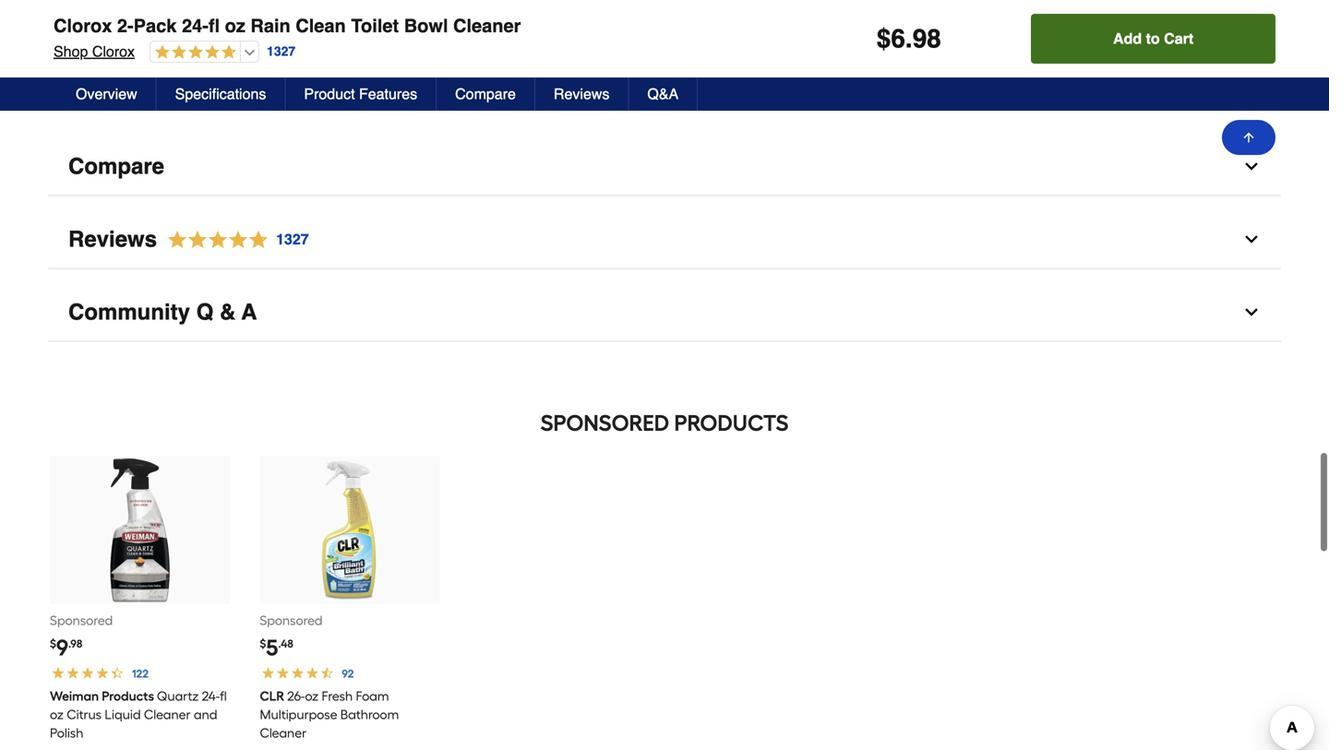 Task type: vqa. For each thing, say whether or not it's contained in the screenshot.
the top 4.7 Stars image
yes



Task type: locate. For each thing, give the bounding box(es) containing it.
oz up multipurpose at the bottom of page
[[305, 689, 319, 705]]

0 vertical spatial product features
[[68, 44, 251, 69]]

reviews up 'community'
[[68, 227, 157, 252]]

sponsored products
[[541, 410, 789, 437]]

clorox down "2-"
[[92, 43, 135, 60]]

oz left rain
[[225, 15, 246, 36]]

cleaner
[[453, 15, 521, 36], [144, 707, 191, 723], [260, 726, 307, 742]]

cleaner right bowl
[[453, 15, 521, 36]]

arrow up image
[[1242, 130, 1257, 145]]

1 vertical spatial 1327
[[276, 231, 309, 248]]

1 horizontal spatial product features
[[304, 85, 418, 103]]

1 vertical spatial chevron down image
[[1243, 230, 1262, 249]]

oz inside 26-oz fresh foam multipurpose bathroom cleaner
[[305, 689, 319, 705]]

reviews inside reviews button
[[554, 85, 610, 103]]

1 vertical spatial 4.7 stars image
[[157, 228, 310, 253]]

fl right quartz
[[220, 689, 227, 705]]

2 vertical spatial cleaner
[[260, 726, 307, 742]]

0 horizontal spatial compare
[[68, 154, 164, 179]]

cleaner down quartz
[[144, 707, 191, 723]]

product features
[[68, 44, 251, 69], [304, 85, 418, 103]]

oz up polish
[[50, 707, 64, 723]]

2 horizontal spatial cleaner
[[453, 15, 521, 36]]

24- up and
[[202, 689, 220, 705]]

0 vertical spatial reviews
[[554, 85, 610, 103]]

reviews button
[[536, 78, 629, 111]]

$ inside $ 5 .48
[[260, 638, 266, 651]]

specifications
[[175, 85, 266, 103]]

1 horizontal spatial oz
[[225, 15, 246, 36]]

products inside heading
[[675, 410, 789, 437]]

0 vertical spatial oz
[[225, 15, 246, 36]]

$ 6 . 98
[[877, 24, 942, 54]]

0 horizontal spatial $
[[50, 638, 56, 651]]

0 horizontal spatial cleaner
[[144, 707, 191, 723]]

1 vertical spatial product
[[304, 85, 355, 103]]

multipurpose
[[260, 707, 337, 723]]

compare button down bowl
[[437, 78, 536, 111]]

0 horizontal spatial reviews
[[68, 227, 157, 252]]

compare
[[455, 85, 516, 103], [68, 154, 164, 179]]

product features down pack
[[68, 44, 251, 69]]

2 horizontal spatial $
[[877, 24, 892, 54]]

chevron up image
[[1243, 48, 1262, 66]]

$ for 9
[[50, 638, 56, 651]]

product down clean
[[304, 85, 355, 103]]

0 vertical spatial cleaner
[[453, 15, 521, 36]]

&
[[220, 300, 236, 325]]

0 horizontal spatial features
[[158, 44, 251, 69]]

product down "2-"
[[68, 44, 152, 69]]

$ 5 .48
[[260, 635, 293, 662]]

1 vertical spatial compare button
[[48, 138, 1282, 196]]

compare for community q & a
[[68, 154, 164, 179]]

compare button down q&a button
[[48, 138, 1282, 196]]

1327
[[267, 44, 296, 59], [276, 231, 309, 248]]

24- right pack
[[182, 15, 209, 36]]

oz inside quartz 24-fl oz citrus liquid cleaner and polish
[[50, 707, 64, 723]]

reviews for community q & a
[[68, 227, 157, 252]]

cleaner down multipurpose at the bottom of page
[[260, 726, 307, 742]]

0 vertical spatial chevron down image
[[1243, 157, 1262, 176]]

bowl
[[404, 15, 448, 36]]

southdeep products heading
[[48, 405, 1282, 442]]

$ inside $ 9 .98
[[50, 638, 56, 651]]

0 horizontal spatial product features
[[68, 44, 251, 69]]

2 horizontal spatial sponsored
[[541, 410, 670, 437]]

features
[[158, 44, 251, 69], [359, 85, 418, 103]]

24-
[[182, 15, 209, 36], [202, 689, 220, 705]]

0 vertical spatial clorox
[[54, 15, 112, 36]]

chevron down image inside compare button
[[1243, 157, 1262, 176]]

compare button for community q & a
[[48, 138, 1282, 196]]

1 horizontal spatial products
[[675, 410, 789, 437]]

1 vertical spatial compare
[[68, 154, 164, 179]]

product
[[68, 44, 152, 69], [304, 85, 355, 103]]

shop
[[54, 43, 88, 60]]

reviews
[[554, 85, 610, 103], [68, 227, 157, 252]]

0 horizontal spatial oz
[[50, 707, 64, 723]]

sponsored
[[541, 410, 670, 437], [50, 613, 113, 629], [260, 613, 323, 629]]

chevron down image inside the community q & a button
[[1243, 303, 1262, 322]]

1 vertical spatial products
[[102, 689, 154, 705]]

0 vertical spatial compare
[[455, 85, 516, 103]]

1 horizontal spatial sponsored
[[260, 613, 323, 629]]

clorox up shop clorox
[[54, 15, 112, 36]]

2 vertical spatial chevron down image
[[1243, 303, 1262, 322]]

1 vertical spatial cleaner
[[144, 707, 191, 723]]

2 vertical spatial oz
[[50, 707, 64, 723]]

1 horizontal spatial reviews
[[554, 85, 610, 103]]

0 vertical spatial features
[[158, 44, 251, 69]]

1 vertical spatial 24-
[[202, 689, 220, 705]]

$ for 6
[[877, 24, 892, 54]]

overview button
[[57, 78, 157, 111]]

0 vertical spatial 24-
[[182, 15, 209, 36]]

q
[[196, 300, 214, 325]]

features up specifications
[[158, 44, 251, 69]]

fl
[[209, 15, 220, 36], [220, 689, 227, 705]]

9
[[56, 635, 68, 662]]

1 vertical spatial product features
[[304, 85, 418, 103]]

4.7 stars image
[[151, 44, 236, 61], [157, 228, 310, 253]]

compare button
[[437, 78, 536, 111], [48, 138, 1282, 196]]

chevron down image
[[1243, 157, 1262, 176], [1243, 230, 1262, 249], [1243, 303, 1262, 322]]

add
[[1114, 30, 1143, 47]]

1 horizontal spatial $
[[260, 638, 266, 651]]

q&a button
[[629, 78, 698, 111]]

.48
[[278, 638, 293, 651]]

0 vertical spatial compare button
[[437, 78, 536, 111]]

products for sponsored products
[[675, 410, 789, 437]]

rain
[[251, 15, 291, 36]]

$ left .48
[[260, 638, 266, 651]]

sponsored for 9
[[50, 613, 113, 629]]

1 chevron down image from the top
[[1243, 157, 1262, 176]]

weiman products
[[50, 689, 154, 705]]

cleaner inside quartz 24-fl oz citrus liquid cleaner and polish
[[144, 707, 191, 723]]

4.7 stars image up "&"
[[157, 228, 310, 253]]

1 vertical spatial features
[[359, 85, 418, 103]]

.
[[906, 24, 913, 54]]

chevron down image for community q & a
[[1243, 303, 1262, 322]]

3 chevron down image from the top
[[1243, 303, 1262, 322]]

overview
[[76, 85, 137, 103]]

2 horizontal spatial oz
[[305, 689, 319, 705]]

1 vertical spatial fl
[[220, 689, 227, 705]]

1 horizontal spatial compare
[[455, 85, 516, 103]]

cleaner inside 26-oz fresh foam multipurpose bathroom cleaner
[[260, 726, 307, 742]]

citrus
[[67, 707, 102, 723]]

liquid
[[105, 707, 141, 723]]

oz
[[225, 15, 246, 36], [305, 689, 319, 705], [50, 707, 64, 723]]

0 horizontal spatial sponsored
[[50, 613, 113, 629]]

1 vertical spatial oz
[[305, 689, 319, 705]]

fl left rain
[[209, 15, 220, 36]]

products
[[675, 410, 789, 437], [102, 689, 154, 705]]

product features down "toilet"
[[304, 85, 418, 103]]

cleaner for 9
[[144, 707, 191, 723]]

product features button
[[48, 28, 1282, 86], [286, 78, 437, 111]]

$
[[877, 24, 892, 54], [50, 638, 56, 651], [260, 638, 266, 651]]

clorox
[[54, 15, 112, 36], [92, 43, 135, 60]]

compare for q&a
[[455, 85, 516, 103]]

chevron down image for reviews
[[1243, 230, 1262, 249]]

1 horizontal spatial product
[[304, 85, 355, 103]]

weiman products quartz 24-fl oz citrus liquid cleaner and polish image
[[68, 458, 212, 603]]

2 chevron down image from the top
[[1243, 230, 1262, 249]]

0 vertical spatial products
[[675, 410, 789, 437]]

$ for 5
[[260, 638, 266, 651]]

0 horizontal spatial product
[[68, 44, 152, 69]]

reviews for q&a
[[554, 85, 610, 103]]

$ left .98 on the bottom left
[[50, 638, 56, 651]]

1 horizontal spatial cleaner
[[260, 726, 307, 742]]

0 horizontal spatial products
[[102, 689, 154, 705]]

0 vertical spatial product
[[68, 44, 152, 69]]

4.7 stars image down pack
[[151, 44, 236, 61]]

features down "toilet"
[[359, 85, 418, 103]]

1 vertical spatial clorox
[[92, 43, 135, 60]]

$ left .
[[877, 24, 892, 54]]

.98
[[68, 638, 82, 651]]

cleaner for 5
[[260, 726, 307, 742]]

reviews left "q&a"
[[554, 85, 610, 103]]

1 vertical spatial reviews
[[68, 227, 157, 252]]



Task type: describe. For each thing, give the bounding box(es) containing it.
bathroom
[[340, 707, 399, 723]]

community q & a button
[[48, 284, 1282, 342]]

2-
[[117, 15, 134, 36]]

98
[[913, 24, 942, 54]]

clr 26-oz fresh foam multipurpose bathroom cleaner image
[[278, 458, 422, 603]]

compare button for q&a
[[437, 78, 536, 111]]

a
[[242, 300, 257, 325]]

clorox 2-pack 24-fl oz rain clean toilet bowl cleaner
[[54, 15, 521, 36]]

chevron down image for compare
[[1243, 157, 1262, 176]]

foam
[[356, 689, 389, 705]]

0 vertical spatial 4.7 stars image
[[151, 44, 236, 61]]

toilet
[[351, 15, 399, 36]]

6
[[892, 24, 906, 54]]

clr
[[260, 689, 284, 705]]

fl inside quartz 24-fl oz citrus liquid cleaner and polish
[[220, 689, 227, 705]]

26-oz fresh foam multipurpose bathroom cleaner
[[260, 689, 399, 742]]

quartz 24-fl oz citrus liquid cleaner and polish
[[50, 689, 227, 742]]

sponsored for 5
[[260, 613, 323, 629]]

24- inside quartz 24-fl oz citrus liquid cleaner and polish
[[202, 689, 220, 705]]

4.7 stars image containing 1327
[[157, 228, 310, 253]]

community
[[68, 300, 190, 325]]

to
[[1147, 30, 1161, 47]]

5
[[266, 635, 278, 662]]

polish
[[50, 726, 83, 742]]

add to cart
[[1114, 30, 1194, 47]]

community q & a
[[68, 300, 257, 325]]

fresh
[[322, 689, 353, 705]]

specifications button
[[157, 78, 286, 111]]

clean
[[296, 15, 346, 36]]

cart
[[1165, 30, 1194, 47]]

and
[[194, 707, 218, 723]]

$ 9 .98
[[50, 635, 82, 662]]

0 vertical spatial 1327
[[267, 44, 296, 59]]

weiman
[[50, 689, 99, 705]]

1 horizontal spatial features
[[359, 85, 418, 103]]

add to cart button
[[1032, 14, 1276, 64]]

sponsored inside southdeep products heading
[[541, 410, 670, 437]]

products for weiman products
[[102, 689, 154, 705]]

26-
[[287, 689, 305, 705]]

0 vertical spatial fl
[[209, 15, 220, 36]]

pack
[[134, 15, 177, 36]]

quartz
[[157, 689, 199, 705]]

shop clorox
[[54, 43, 135, 60]]

q&a
[[648, 85, 679, 103]]



